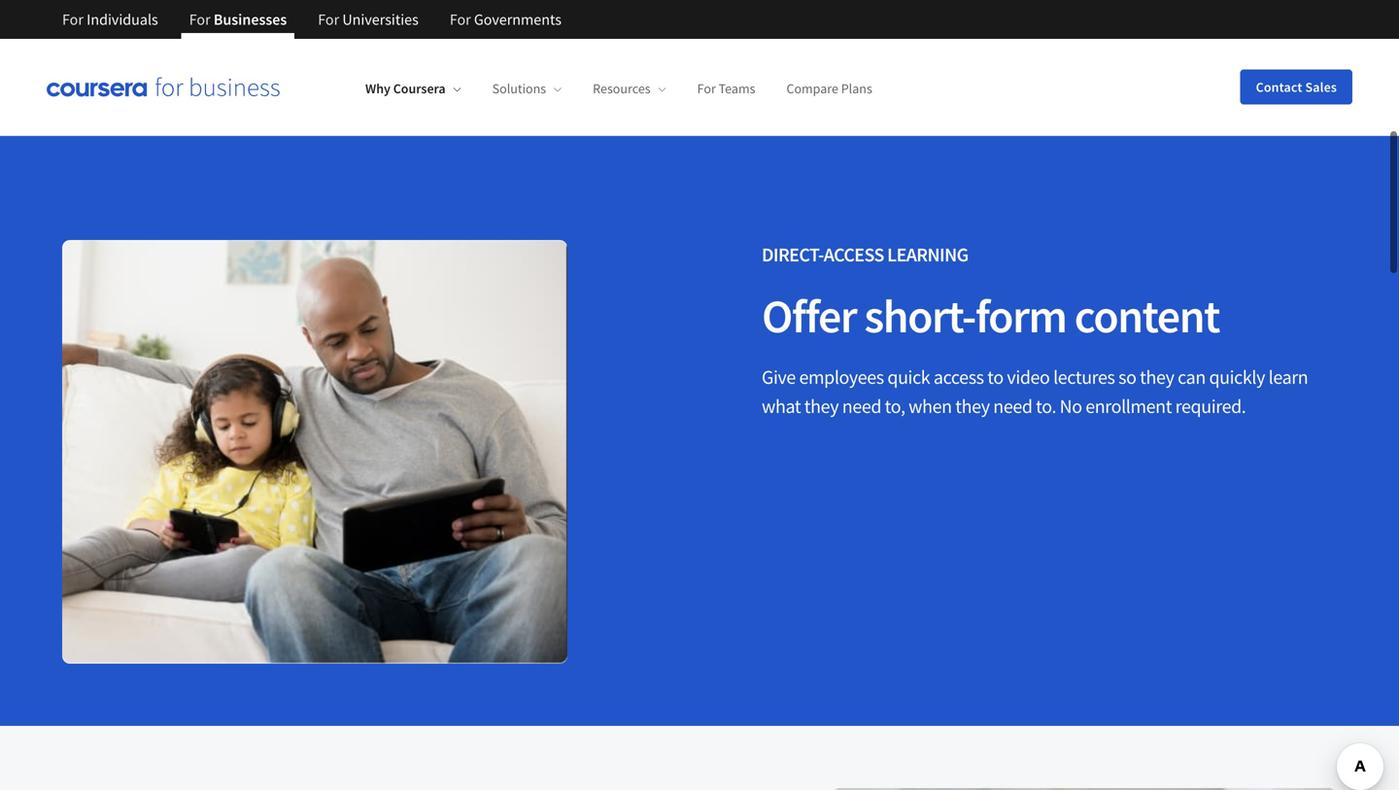 Task type: locate. For each thing, give the bounding box(es) containing it.
1 horizontal spatial to
[[593, 29, 606, 48]]

coursera for business image
[[47, 77, 280, 97]]

for left for on the top
[[450, 10, 471, 29]]

employees inside of employees learning through coursera for business need to learn something specific in the next 1-4 weeks to advance their work
[[229, 29, 299, 48]]

they
[[1140, 365, 1174, 389], [804, 394, 839, 418], [956, 394, 990, 418]]

solutions
[[492, 80, 546, 97]]

access
[[934, 365, 984, 389]]

for for businesses
[[189, 10, 211, 29]]

governments
[[474, 10, 562, 29]]

advance
[[528, 47, 583, 67]]

need inside of employees learning through coursera for business need to learn something specific in the next 1-4 weeks to advance their work
[[557, 29, 590, 48]]

coursera down next in the left of the page
[[393, 80, 446, 97]]

man with daughter studying image
[[62, 240, 568, 664]]

0 vertical spatial coursera
[[414, 29, 472, 48]]

0 horizontal spatial need
[[557, 29, 590, 48]]

for left individuals
[[62, 10, 83, 29]]

learn down for businesses
[[213, 47, 246, 67]]

learn inside of employees learning through coursera for business need to learn something specific in the next 1-4 weeks to advance their work
[[213, 47, 246, 67]]

plans
[[841, 80, 872, 97]]

short-
[[864, 287, 976, 345]]

for universities
[[318, 10, 419, 29]]

required.
[[1176, 394, 1246, 418]]

0 horizontal spatial learn
[[213, 47, 246, 67]]

learn
[[213, 47, 246, 67], [1269, 365, 1308, 389]]

to left the video
[[988, 365, 1004, 389]]

for for universities
[[318, 10, 339, 29]]

1 horizontal spatial they
[[956, 394, 990, 418]]

they right the what
[[804, 394, 839, 418]]

individuals
[[87, 10, 158, 29]]

to.
[[1036, 394, 1056, 418]]

2 horizontal spatial they
[[1140, 365, 1174, 389]]

employees for of
[[229, 29, 299, 48]]

0 vertical spatial employees
[[229, 29, 299, 48]]

need left to, on the right of page
[[842, 394, 882, 418]]

offer short-form content
[[762, 287, 1220, 345]]

for left "of"
[[189, 10, 211, 29]]

need right "business"
[[557, 29, 590, 48]]

sales
[[1306, 78, 1337, 96]]

to
[[593, 29, 606, 48], [512, 47, 525, 67], [988, 365, 1004, 389]]

form
[[976, 287, 1067, 345]]

weeks
[[468, 47, 509, 67]]

learn inside give employees quick access to video lectures so they can quickly learn what they need to, when they need to. no enrollment required.
[[1269, 365, 1308, 389]]

coursera
[[414, 29, 472, 48], [393, 80, 446, 97]]

employees right give at the right of page
[[799, 365, 884, 389]]

for up specific
[[318, 10, 339, 29]]

employees
[[229, 29, 299, 48], [799, 365, 884, 389]]

need down the video
[[993, 394, 1033, 418]]

direct-access learning
[[762, 242, 968, 267]]

can
[[1178, 365, 1206, 389]]

2 horizontal spatial need
[[993, 394, 1033, 418]]

compare
[[787, 80, 839, 97]]

enrollment
[[1086, 394, 1172, 418]]

why coursera link
[[365, 80, 461, 97]]

banner navigation
[[47, 0, 577, 39]]

they right so
[[1140, 365, 1174, 389]]

80%
[[124, 32, 197, 81]]

0 horizontal spatial employees
[[229, 29, 299, 48]]

1 horizontal spatial need
[[842, 394, 882, 418]]

1 horizontal spatial employees
[[799, 365, 884, 389]]

for governments
[[450, 10, 562, 29]]

to,
[[885, 394, 905, 418]]

0 vertical spatial learn
[[213, 47, 246, 67]]

next
[[414, 47, 441, 67]]

to right advance
[[593, 29, 606, 48]]

they down access
[[956, 394, 990, 418]]

coursera inside of employees learning through coursera for business need to learn something specific in the next 1-4 weeks to advance their work
[[414, 29, 472, 48]]

employees inside give employees quick access to video lectures so they can quickly learn what they need to, when they need to. no enrollment required.
[[799, 365, 884, 389]]

1 vertical spatial learn
[[1269, 365, 1308, 389]]

give employees quick access to video lectures so they can quickly learn what they need to, when they need to. no enrollment required.
[[762, 365, 1308, 418]]

coursera left for on the top
[[414, 29, 472, 48]]

2 horizontal spatial to
[[988, 365, 1004, 389]]

to inside give employees quick access to video lectures so they can quickly learn what they need to, when they need to. no enrollment required.
[[988, 365, 1004, 389]]

1 vertical spatial employees
[[799, 365, 884, 389]]

in
[[374, 47, 386, 67]]

contact
[[1256, 78, 1303, 96]]

for individuals
[[62, 10, 158, 29]]

learn right quickly
[[1269, 365, 1308, 389]]

for teams
[[697, 80, 756, 97]]

need
[[557, 29, 590, 48], [842, 394, 882, 418], [993, 394, 1033, 418]]

teams
[[719, 80, 756, 97]]

1 vertical spatial coursera
[[393, 80, 446, 97]]

work
[[213, 66, 245, 85]]

to right weeks
[[512, 47, 525, 67]]

for
[[62, 10, 83, 29], [189, 10, 211, 29], [318, 10, 339, 29], [450, 10, 471, 29], [697, 80, 716, 97]]

employees right "of"
[[229, 29, 299, 48]]

direct-
[[762, 242, 824, 267]]

contact sales button
[[1241, 69, 1353, 104]]

1 horizontal spatial learn
[[1269, 365, 1308, 389]]



Task type: describe. For each thing, give the bounding box(es) containing it.
their
[[586, 47, 616, 67]]

something
[[249, 47, 318, 67]]

resources link
[[593, 80, 666, 97]]

no
[[1060, 394, 1082, 418]]

1-
[[445, 47, 457, 67]]

business
[[497, 29, 554, 48]]

when
[[909, 394, 952, 418]]

why
[[365, 80, 391, 97]]

video
[[1007, 365, 1050, 389]]

for businesses
[[189, 10, 287, 29]]

learning
[[302, 29, 356, 48]]

quick
[[888, 365, 930, 389]]

for for governments
[[450, 10, 471, 29]]

for for individuals
[[62, 10, 83, 29]]

0 horizontal spatial they
[[804, 394, 839, 418]]

compare plans link
[[787, 80, 872, 97]]

for teams link
[[697, 80, 756, 97]]

solutions link
[[492, 80, 562, 97]]

content
[[1075, 287, 1220, 345]]

of employees learning through coursera for business need to learn something specific in the next 1-4 weeks to advance their work
[[213, 29, 616, 85]]

contact sales
[[1256, 78, 1337, 96]]

give
[[762, 365, 796, 389]]

learning
[[887, 242, 968, 267]]

universities
[[342, 10, 419, 29]]

employees for give
[[799, 365, 884, 389]]

offer
[[762, 287, 856, 345]]

what
[[762, 394, 801, 418]]

access
[[824, 242, 884, 267]]

through
[[359, 29, 411, 48]]

for
[[475, 29, 494, 48]]

for left teams
[[697, 80, 716, 97]]

why coursera
[[365, 80, 446, 97]]

specific
[[321, 47, 370, 67]]

businesses
[[214, 10, 287, 29]]

lectures
[[1054, 365, 1115, 389]]

so
[[1119, 365, 1137, 389]]

compare plans
[[787, 80, 872, 97]]

the
[[389, 47, 410, 67]]

4
[[457, 47, 465, 67]]

quickly
[[1209, 365, 1265, 389]]

of
[[213, 29, 225, 48]]

0 horizontal spatial to
[[512, 47, 525, 67]]

resources
[[593, 80, 651, 97]]



Task type: vqa. For each thing, say whether or not it's contained in the screenshot.
Next Slide icon
no



